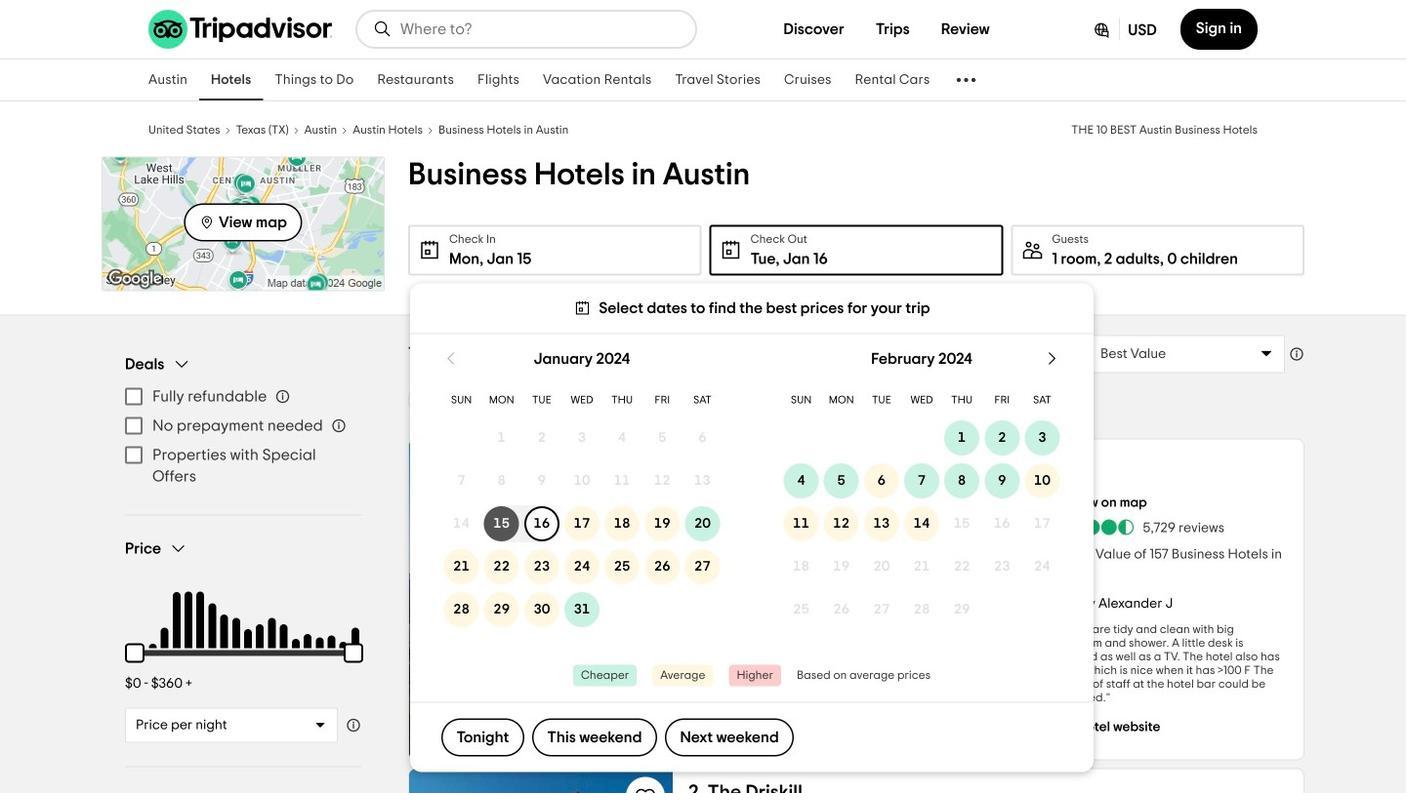 Task type: vqa. For each thing, say whether or not it's contained in the screenshot.
FEBRUARY 24, 2024 cell
yes



Task type: describe. For each thing, give the bounding box(es) containing it.
carousel of images figure
[[409, 440, 673, 760]]

february 23, 2024 cell
[[982, 550, 1022, 585]]

1 row group from the left
[[441, 417, 723, 632]]

Search search field
[[400, 21, 680, 38]]

1 save to a trip image from the top
[[634, 455, 657, 479]]

2 save to a trip image from the top
[[634, 786, 657, 794]]

2 row group from the left
[[781, 417, 1062, 632]]

1 vertical spatial group
[[113, 539, 375, 744]]

february 22, 2024 cell
[[942, 550, 982, 585]]

february 21, 2024 cell
[[902, 550, 942, 585]]

0 vertical spatial group
[[125, 355, 361, 492]]

search image
[[373, 20, 393, 39]]

february 29, 2024 cell
[[942, 593, 982, 628]]

fairmont austin downtown view image
[[409, 440, 673, 760]]

next month image
[[1043, 349, 1062, 369]]

2 grid from the left
[[781, 334, 1062, 632]]



Task type: locate. For each thing, give the bounding box(es) containing it.
february 27, 2024 cell
[[861, 593, 902, 628]]

expedia.com image
[[746, 495, 837, 534]]

save to a trip image
[[634, 455, 657, 479], [634, 786, 657, 794]]

grid
[[441, 334, 723, 632], [781, 334, 1062, 632]]

1 grid from the left
[[441, 334, 723, 632]]

1 horizontal spatial row group
[[781, 417, 1062, 632]]

group
[[125, 355, 361, 492], [113, 539, 375, 744]]

1 horizontal spatial grid
[[781, 334, 1062, 632]]

0 horizontal spatial grid
[[441, 334, 723, 632]]

row group
[[441, 417, 723, 632], [781, 417, 1062, 632]]

minimum price slider
[[113, 632, 156, 675]]

february 20, 2024 cell
[[861, 550, 902, 585]]

maximum price slider
[[332, 632, 375, 675]]

4.5 of 5 bubbles. 5,729 reviews element
[[1049, 518, 1224, 538]]

tripadvisor image
[[148, 10, 332, 49]]

row
[[441, 384, 723, 417], [781, 384, 1062, 417], [441, 417, 723, 460], [781, 417, 1062, 460], [441, 460, 723, 503], [781, 460, 1062, 503], [441, 503, 723, 546], [781, 503, 1062, 546], [441, 546, 723, 589], [781, 546, 1062, 589], [441, 589, 723, 632], [781, 589, 1062, 632]]

menu
[[125, 382, 361, 492]]

0 vertical spatial save to a trip image
[[634, 455, 657, 479]]

0 horizontal spatial row group
[[441, 417, 723, 632]]

exterior image
[[409, 770, 673, 794]]

None search field
[[357, 12, 695, 47]]

february 24, 2024 cell
[[1022, 550, 1062, 585]]

1 vertical spatial save to a trip image
[[634, 786, 657, 794]]

february 28, 2024 cell
[[902, 593, 942, 628]]

previous month image
[[441, 349, 461, 369]]



